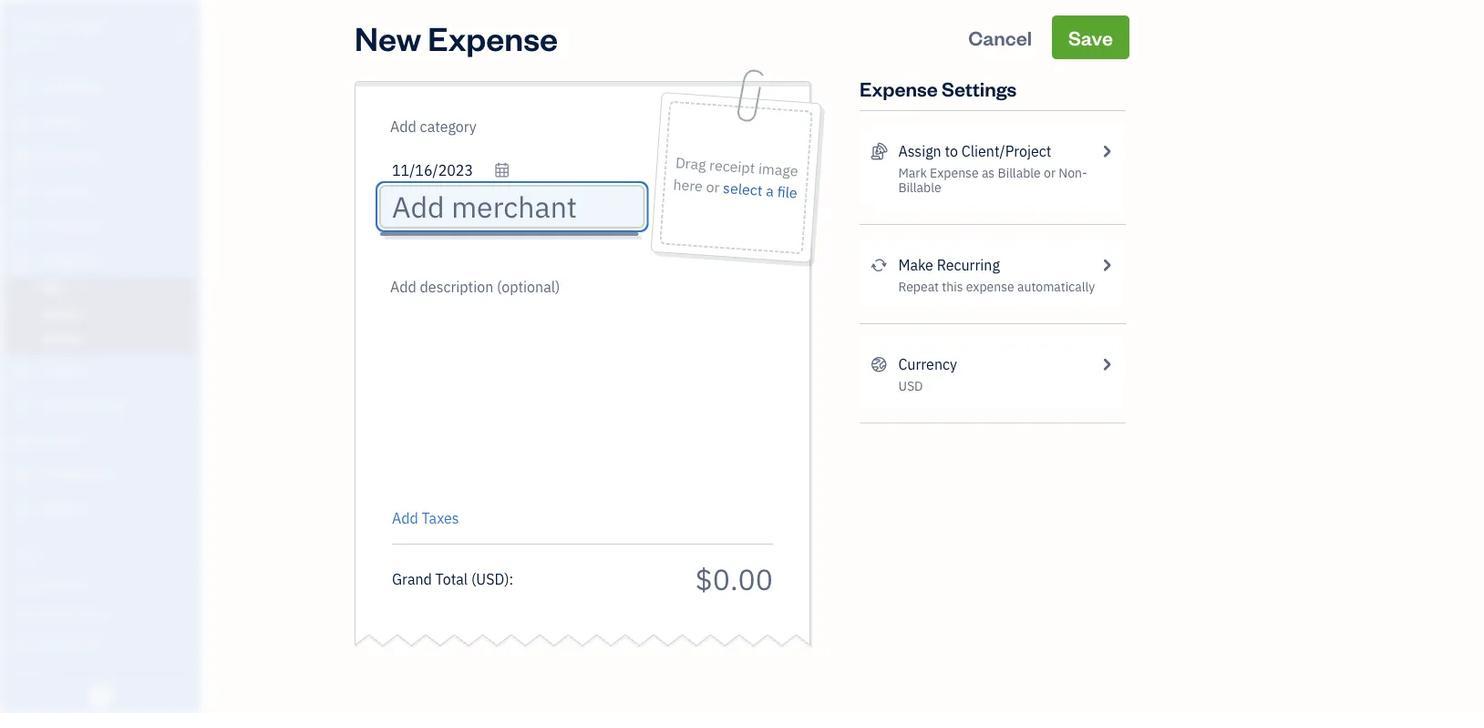 Task type: locate. For each thing, give the bounding box(es) containing it.
chart image
[[12, 467, 34, 485]]

billable
[[998, 165, 1041, 181], [898, 179, 941, 196]]

or left non-
[[1044, 165, 1056, 181]]

or for drag receipt image here or
[[705, 177, 720, 197]]

drag receipt image here or
[[672, 153, 799, 197]]

mark expense as billable or non- billable
[[898, 165, 1087, 196]]

or inside drag receipt image here or
[[705, 177, 720, 197]]

chevronright image for assign to client/project
[[1098, 140, 1115, 162]]

add
[[392, 509, 418, 528]]

save button
[[1052, 15, 1130, 59]]

currencyandlanguage image
[[871, 354, 887, 376]]

this
[[942, 279, 963, 295]]

main element
[[0, 0, 246, 714]]

team members image
[[14, 577, 195, 592]]

0 vertical spatial chevronright image
[[1098, 140, 1115, 162]]

):
[[504, 570, 513, 589]]

owner
[[15, 36, 48, 51]]

client/project
[[962, 142, 1051, 161]]

apps image
[[14, 548, 195, 562]]

1 vertical spatial usd
[[476, 570, 504, 589]]

cancel
[[968, 24, 1032, 50]]

items and services image
[[14, 606, 195, 621]]

repeat this expense automatically
[[898, 279, 1095, 295]]

drag
[[675, 153, 707, 174]]

1 horizontal spatial usd
[[898, 378, 923, 395]]

Description text field
[[383, 276, 764, 495]]

Merchant text field
[[392, 189, 641, 225]]

mark
[[898, 165, 927, 181]]

make recurring
[[898, 256, 1000, 275]]

billable down the assign at top
[[898, 179, 941, 196]]

1 horizontal spatial or
[[1044, 165, 1056, 181]]

chevronright image
[[1098, 140, 1115, 162], [1098, 254, 1115, 276]]

settings
[[942, 75, 1017, 101]]

0 horizontal spatial usd
[[476, 570, 504, 589]]

or
[[1044, 165, 1056, 181], [705, 177, 720, 197]]

add taxes
[[392, 509, 459, 528]]

1 vertical spatial chevronright image
[[1098, 254, 1115, 276]]

or right here
[[705, 177, 720, 197]]

1 chevronright image from the top
[[1098, 140, 1115, 162]]

currency
[[898, 355, 957, 374]]

0 vertical spatial expense
[[428, 15, 558, 59]]

ruby oranges owner
[[15, 16, 107, 51]]

expense
[[428, 15, 558, 59], [860, 75, 938, 101], [930, 165, 979, 181]]

0 horizontal spatial or
[[705, 177, 720, 197]]

chevronright image for make recurring
[[1098, 254, 1115, 276]]

settings image
[[14, 665, 195, 679]]

or inside mark expense as billable or non- billable
[[1044, 165, 1056, 181]]

billable down client/project
[[998, 165, 1041, 181]]

payment image
[[12, 218, 34, 236]]

0 vertical spatial usd
[[898, 378, 923, 395]]

expense inside mark expense as billable or non- billable
[[930, 165, 979, 181]]

1 horizontal spatial billable
[[998, 165, 1041, 181]]

usd right total
[[476, 570, 504, 589]]

expense settings
[[860, 75, 1017, 101]]

usd
[[898, 378, 923, 395], [476, 570, 504, 589]]

2 vertical spatial expense
[[930, 165, 979, 181]]

total
[[435, 570, 468, 589]]

project image
[[12, 363, 34, 381]]

2 chevronright image from the top
[[1098, 254, 1115, 276]]

grand
[[392, 570, 432, 589]]

usd down currency
[[898, 378, 923, 395]]

cancel button
[[952, 15, 1048, 59]]



Task type: vqa. For each thing, say whether or not it's contained in the screenshot.
USD
yes



Task type: describe. For each thing, give the bounding box(es) containing it.
select a file
[[722, 178, 798, 203]]

a
[[765, 181, 774, 201]]

image
[[758, 159, 799, 181]]

or for mark expense as billable or non- billable
[[1044, 165, 1056, 181]]

recurring
[[937, 256, 1000, 275]]

expensesrebilling image
[[871, 140, 887, 162]]

taxes
[[422, 509, 459, 528]]

timer image
[[12, 397, 34, 416]]

estimate image
[[12, 149, 34, 167]]

Date in MM/DD/YYYY format text field
[[392, 161, 511, 180]]

select
[[722, 178, 763, 200]]

select a file button
[[722, 177, 798, 204]]

grand total ( usd ):
[[392, 570, 513, 589]]

client image
[[12, 114, 34, 132]]

1 vertical spatial expense
[[860, 75, 938, 101]]

new
[[355, 15, 421, 59]]

bank connections image
[[14, 635, 195, 650]]

assign
[[898, 142, 941, 161]]

freshbooks image
[[86, 685, 115, 707]]

dashboard image
[[12, 79, 34, 98]]

0 horizontal spatial billable
[[898, 179, 941, 196]]

invoice image
[[12, 183, 34, 201]]

report image
[[12, 501, 34, 520]]

to
[[945, 142, 958, 161]]

ruby
[[15, 16, 49, 35]]

non-
[[1059, 165, 1087, 181]]

Amount (USD) text field
[[695, 560, 773, 598]]

add taxes button
[[392, 508, 459, 530]]

make
[[898, 256, 933, 275]]

expense
[[966, 279, 1014, 295]]

Category text field
[[390, 116, 546, 138]]

repeat
[[898, 279, 939, 295]]

file
[[776, 182, 798, 203]]

money image
[[12, 432, 34, 450]]

assign to client/project
[[898, 142, 1051, 161]]

expense for mark expense as billable or non- billable
[[930, 165, 979, 181]]

save
[[1068, 24, 1113, 50]]

receipt
[[709, 155, 756, 178]]

oranges
[[52, 16, 107, 35]]

automatically
[[1017, 279, 1095, 295]]

(
[[471, 570, 476, 589]]

refresh image
[[871, 254, 887, 276]]

expense image
[[12, 253, 34, 271]]

here
[[672, 175, 703, 196]]

new expense
[[355, 15, 558, 59]]

as
[[982, 165, 995, 181]]

chevronright image
[[1098, 354, 1115, 376]]

expense for new expense
[[428, 15, 558, 59]]



